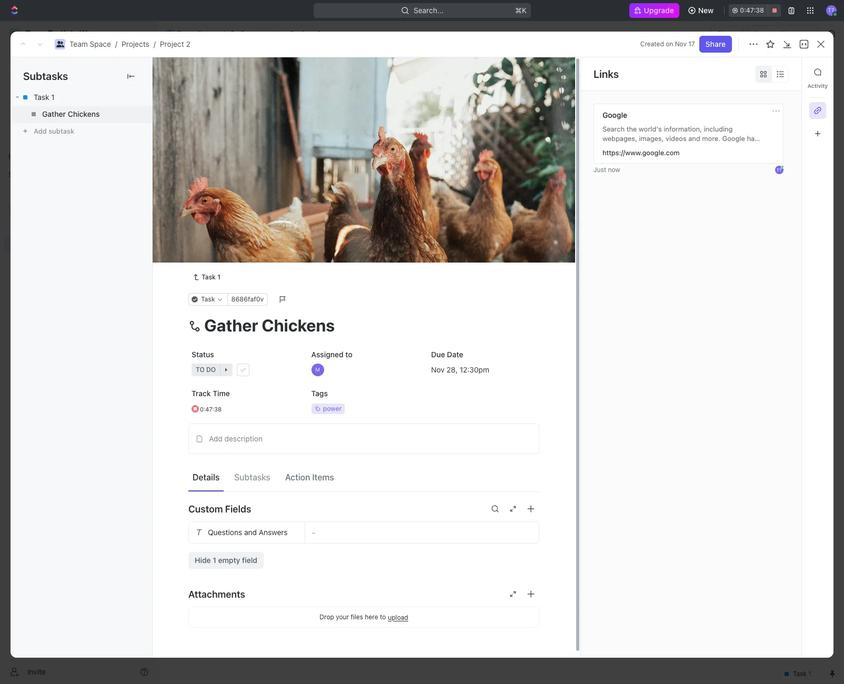 Task type: vqa. For each thing, say whether or not it's contained in the screenshot.
SCHEDULE DAILY to the bottom
no



Task type: describe. For each thing, give the bounding box(es) containing it.
find
[[712, 144, 724, 152]]

answers
[[259, 528, 288, 537]]

power button
[[309, 400, 420, 419]]

https://www.google.com
[[603, 149, 680, 157]]

1 horizontal spatial google
[[723, 134, 746, 143]]

user group image inside sidebar navigation
[[11, 207, 19, 213]]

what
[[603, 153, 619, 162]]

tags power
[[312, 389, 342, 413]]

assignees
[[439, 123, 470, 131]]

m
[[316, 367, 320, 373]]

details button
[[189, 468, 224, 487]]

add subtask
[[34, 127, 74, 135]]

0 vertical spatial project 2
[[291, 29, 322, 38]]

due date
[[432, 350, 464, 359]]

has
[[748, 134, 759, 143]]

1 button for 2
[[237, 201, 251, 211]]

automations button
[[749, 26, 804, 42]]

cover
[[514, 245, 533, 254]]

here
[[365, 614, 379, 622]]

0 horizontal spatial subtasks
[[23, 70, 68, 82]]

table
[[320, 97, 338, 106]]

0:47:38 button
[[730, 4, 782, 17]]

spaces
[[8, 171, 31, 179]]

inbox link
[[4, 69, 153, 86]]

just
[[594, 166, 607, 174]]

1 horizontal spatial projects
[[241, 29, 268, 38]]

–
[[312, 529, 316, 537]]

task inside task dropdown button
[[201, 296, 215, 303]]

search inside google search the world's information, including webpages, images, videos and more. google has many special features to help you find exactly what you're looking for.
[[603, 125, 625, 133]]

table link
[[317, 95, 338, 109]]

activity
[[809, 83, 829, 89]]

tt button
[[824, 2, 841, 19]]

0 vertical spatial do
[[206, 249, 216, 257]]

0 vertical spatial project
[[291, 29, 315, 38]]

due
[[432, 350, 446, 359]]

chickens
[[68, 110, 100, 119]]

0 vertical spatial to do
[[195, 249, 216, 257]]

the
[[627, 125, 638, 133]]

more.
[[703, 134, 721, 143]]

field
[[242, 556, 258, 565]]

– button
[[306, 523, 539, 544]]

hide inside custom fields element
[[195, 556, 211, 565]]

items
[[313, 473, 334, 482]]

share for share button to the right of 17 on the top of page
[[706, 40, 726, 48]]

track time
[[192, 389, 230, 398]]

world's
[[639, 125, 663, 133]]

you're
[[621, 153, 640, 162]]

task button
[[189, 293, 228, 306]]

dashboards
[[25, 109, 66, 117]]

0:47:38 for 0:47:38 dropdown button
[[200, 406, 222, 413]]

m button
[[309, 361, 420, 380]]

subtasks inside button
[[235, 473, 271, 482]]

created
[[641, 40, 665, 48]]

to up task dropdown button
[[195, 249, 204, 257]]

calendar link
[[267, 95, 300, 109]]

tree inside sidebar navigation
[[4, 183, 153, 326]]

0 horizontal spatial team space link
[[70, 40, 111, 48]]

add subtask button
[[11, 123, 152, 140]]

power
[[323, 405, 342, 413]]

invite
[[27, 668, 46, 677]]

add description
[[209, 435, 263, 444]]

dashboards link
[[4, 105, 153, 122]]

gather chickens link
[[11, 106, 152, 123]]

information,
[[664, 125, 703, 133]]

hide button
[[543, 121, 565, 134]]

1 horizontal spatial team space link
[[164, 27, 221, 40]]

team space
[[177, 29, 219, 38]]

reposition
[[435, 245, 472, 254]]

many
[[603, 144, 620, 152]]

0 horizontal spatial projects link
[[122, 40, 150, 48]]

time
[[213, 389, 230, 398]]

questions and answers
[[208, 528, 288, 537]]

favorites button
[[4, 151, 40, 163]]

links
[[594, 68, 620, 80]]

action items
[[285, 473, 334, 482]]

1 inside custom fields element
[[213, 556, 216, 565]]

Search tasks... text field
[[714, 120, 819, 135]]

Edit task name text field
[[189, 316, 540, 336]]

space for team space
[[197, 29, 219, 38]]

change cover button
[[479, 242, 539, 259]]

to inside google search the world's information, including webpages, images, videos and more. google has many special features to help you find exactly what you're looking for.
[[675, 144, 681, 152]]

task sidebar content section
[[579, 57, 802, 659]]

assigned
[[312, 350, 344, 359]]

new button
[[684, 2, 721, 19]]

,
[[456, 365, 458, 374]]

change cover
[[485, 245, 533, 254]]

exactly
[[726, 144, 749, 152]]

to inside drop your files here to upload
[[380, 614, 386, 622]]

space for team space / projects / project 2
[[90, 40, 111, 48]]

images,
[[640, 134, 665, 143]]

add description button
[[192, 431, 536, 448]]

gather
[[42, 110, 66, 119]]

search button
[[664, 95, 705, 109]]

just now
[[594, 166, 621, 174]]

2 vertical spatial project
[[183, 63, 230, 80]]

0 vertical spatial task 1 link
[[11, 89, 152, 106]]

share button down new
[[712, 25, 745, 42]]

gather chickens
[[42, 110, 100, 119]]

drop your files here to upload
[[320, 614, 409, 622]]

upload button
[[388, 614, 409, 622]]

1 horizontal spatial add task button
[[270, 146, 315, 159]]

17
[[689, 40, 696, 48]]

you
[[698, 144, 710, 152]]

add down task 2
[[212, 219, 226, 228]]

1 vertical spatial projects
[[122, 40, 150, 48]]

automations
[[755, 29, 799, 38]]



Task type: locate. For each thing, give the bounding box(es) containing it.
to do up task dropdown button
[[195, 249, 216, 257]]

and inside custom fields element
[[244, 528, 257, 537]]

0 horizontal spatial project 2 link
[[160, 40, 191, 48]]

features
[[647, 144, 673, 152]]

1 vertical spatial hide
[[547, 123, 561, 131]]

add up customize
[[769, 67, 783, 76]]

add inside "button"
[[34, 127, 47, 135]]

space right user group image
[[197, 29, 219, 38]]

tt
[[829, 7, 836, 13], [777, 168, 783, 173]]

created on nov 17
[[641, 40, 696, 48]]

list link
[[235, 95, 249, 109]]

share button right 17 on the top of page
[[700, 36, 733, 53]]

custom
[[189, 504, 223, 515]]

hide 1 empty field
[[195, 556, 258, 565]]

favorites
[[8, 153, 36, 161]]

track
[[192, 389, 211, 398]]

hide
[[720, 97, 736, 106], [547, 123, 561, 131], [195, 556, 211, 565]]

add task up customize
[[769, 67, 801, 76]]

task 1 link up chickens
[[11, 89, 152, 106]]

1 horizontal spatial search
[[678, 97, 702, 106]]

2 vertical spatial add task
[[212, 219, 243, 228]]

share down new button
[[718, 29, 738, 38]]

user group image down spaces
[[11, 207, 19, 213]]

add left description
[[209, 435, 223, 444]]

subtasks
[[23, 70, 68, 82], [235, 473, 271, 482]]

docs
[[25, 91, 43, 100]]

home
[[25, 55, 45, 64]]

add task button down task 2
[[208, 218, 248, 231]]

0 horizontal spatial space
[[90, 40, 111, 48]]

team for team space
[[177, 29, 195, 38]]

2 vertical spatial add task button
[[208, 218, 248, 231]]

to do inside dropdown button
[[196, 366, 216, 374]]

1 vertical spatial and
[[244, 528, 257, 537]]

1 horizontal spatial project 2 link
[[277, 27, 324, 40]]

1 vertical spatial to do
[[196, 366, 216, 374]]

0 vertical spatial projects
[[241, 29, 268, 38]]

do down status
[[206, 366, 216, 374]]

description
[[225, 435, 263, 444]]

1 horizontal spatial user group image
[[56, 41, 64, 47]]

2 horizontal spatial add task
[[769, 67, 801, 76]]

0 horizontal spatial add task button
[[208, 218, 248, 231]]

add inside button
[[209, 435, 223, 444]]

2 horizontal spatial hide
[[720, 97, 736, 106]]

upload
[[388, 614, 409, 622]]

0 vertical spatial and
[[689, 134, 701, 143]]

0:47:38
[[741, 6, 765, 14], [200, 406, 222, 413]]

add task for the bottom add task button
[[212, 219, 243, 228]]

/
[[223, 29, 225, 38], [273, 29, 275, 38], [115, 40, 117, 48], [154, 40, 156, 48]]

0 horizontal spatial google
[[603, 111, 628, 120]]

1 vertical spatial search
[[603, 125, 625, 133]]

2
[[317, 29, 322, 38], [186, 40, 191, 48], [233, 63, 242, 80], [250, 149, 254, 156], [230, 202, 235, 210], [228, 249, 232, 257]]

in
[[195, 149, 202, 156]]

custom fields
[[189, 504, 252, 515]]

add task down calendar
[[283, 149, 311, 156]]

0 horizontal spatial hide
[[195, 556, 211, 565]]

add down calendar link
[[283, 149, 295, 156]]

0 vertical spatial tt
[[829, 7, 836, 13]]

add down dashboards
[[34, 127, 47, 135]]

tags
[[312, 389, 328, 398]]

nov left 28
[[432, 365, 445, 374]]

sidebar navigation
[[0, 21, 158, 685]]

looking
[[642, 153, 665, 162]]

assignees button
[[426, 121, 475, 134]]

add task button up customize
[[763, 64, 807, 81]]

and left answers
[[244, 528, 257, 537]]

team for team space / projects / project 2
[[70, 40, 88, 48]]

0 vertical spatial search
[[678, 97, 702, 106]]

0:47:38 for 0:47:38 button
[[741, 6, 765, 14]]

1 horizontal spatial nov
[[676, 40, 687, 48]]

space up home link
[[90, 40, 111, 48]]

0:47:38 button
[[189, 400, 300, 419]]

team space / projects / project 2
[[70, 40, 191, 48]]

1 horizontal spatial task 1 link
[[189, 271, 225, 284]]

drop
[[320, 614, 334, 622]]

share
[[718, 29, 738, 38], [706, 40, 726, 48]]

0 horizontal spatial tt
[[777, 168, 783, 173]]

0 horizontal spatial projects
[[122, 40, 150, 48]]

for.
[[667, 153, 678, 162]]

google search the world's information, including webpages, images, videos and more. google has many special features to help you find exactly what you're looking for.
[[603, 111, 759, 162]]

0 horizontal spatial user group image
[[11, 207, 19, 213]]

add task down task 2
[[212, 219, 243, 228]]

0 vertical spatial 0:47:38
[[741, 6, 765, 14]]

add task button down calendar link
[[270, 146, 315, 159]]

to do
[[195, 249, 216, 257], [196, 366, 216, 374]]

tt inside tt 'dropdown button'
[[829, 7, 836, 13]]

webpages,
[[603, 134, 638, 143]]

1
[[51, 93, 55, 102], [230, 183, 234, 192], [246, 183, 249, 191], [247, 202, 250, 210], [218, 273, 221, 281], [213, 556, 216, 565]]

0 horizontal spatial 0:47:38
[[200, 406, 222, 413]]

⌘k
[[516, 6, 527, 15]]

tt inside task sidebar content section
[[777, 168, 783, 173]]

1 vertical spatial team
[[70, 40, 88, 48]]

1 vertical spatial task 1 link
[[189, 271, 225, 284]]

1 vertical spatial 0:47:38
[[200, 406, 222, 413]]

new
[[699, 6, 714, 15]]

to down videos on the right top of page
[[675, 144, 681, 152]]

2 horizontal spatial add task button
[[763, 64, 807, 81]]

to right here
[[380, 614, 386, 622]]

google
[[603, 111, 628, 120], [723, 134, 746, 143]]

search up webpages,
[[603, 125, 625, 133]]

including
[[705, 125, 734, 133]]

and up help
[[689, 134, 701, 143]]

nov
[[676, 40, 687, 48], [432, 365, 445, 374]]

0 horizontal spatial team
[[70, 40, 88, 48]]

do inside dropdown button
[[206, 366, 216, 374]]

custom fields element
[[189, 522, 540, 569]]

nov left 17 on the top of page
[[676, 40, 687, 48]]

search up information,
[[678, 97, 702, 106]]

user group image
[[167, 31, 174, 36]]

action items button
[[281, 468, 339, 487]]

google up the
[[603, 111, 628, 120]]

1 vertical spatial user group image
[[11, 207, 19, 213]]

subtasks down home
[[23, 70, 68, 82]]

0 vertical spatial 1 button
[[236, 182, 250, 193]]

details
[[193, 473, 220, 482]]

0 horizontal spatial nov
[[432, 365, 445, 374]]

1 horizontal spatial hide
[[547, 123, 561, 131]]

add
[[769, 67, 783, 76], [34, 127, 47, 135], [283, 149, 295, 156], [212, 219, 226, 228], [209, 435, 223, 444]]

on
[[666, 40, 674, 48]]

to down status
[[196, 366, 205, 374]]

1 vertical spatial share
[[706, 40, 726, 48]]

progress
[[204, 149, 238, 156]]

google up exactly at the right top
[[723, 134, 746, 143]]

1 horizontal spatial and
[[689, 134, 701, 143]]

1 vertical spatial project
[[160, 40, 184, 48]]

date
[[447, 350, 464, 359]]

0 horizontal spatial project 2
[[183, 63, 245, 80]]

1 vertical spatial task 1
[[212, 183, 234, 192]]

0 vertical spatial task 1
[[34, 93, 55, 102]]

upgrade link
[[630, 3, 680, 18]]

assigned to
[[312, 350, 353, 359]]

1 horizontal spatial team
[[177, 29, 195, 38]]

0:47:38 up automations
[[741, 6, 765, 14]]

nov 28 , 12:30 pm
[[432, 365, 490, 374]]

hide inside hide dropdown button
[[720, 97, 736, 106]]

1 horizontal spatial tt
[[829, 7, 836, 13]]

task sidebar navigation tab list
[[807, 64, 830, 142]]

0 vertical spatial share
[[718, 29, 738, 38]]

list
[[237, 97, 249, 106]]

custom fields button
[[189, 497, 540, 522]]

0:47:38 inside button
[[741, 6, 765, 14]]

1 vertical spatial nov
[[432, 365, 445, 374]]

1 button for 1
[[236, 182, 250, 193]]

0 vertical spatial add task button
[[763, 64, 807, 81]]

team
[[177, 29, 195, 38], [70, 40, 88, 48]]

search inside "button"
[[678, 97, 702, 106]]

inbox
[[25, 73, 44, 82]]

0 vertical spatial hide
[[720, 97, 736, 106]]

share for share button below new
[[718, 29, 738, 38]]

in progress
[[195, 149, 238, 156]]

attachments button
[[189, 582, 540, 607]]

0 vertical spatial subtasks
[[23, 70, 68, 82]]

2 vertical spatial hide
[[195, 556, 211, 565]]

videos
[[666, 134, 687, 143]]

1 vertical spatial project 2
[[183, 63, 245, 80]]

2 vertical spatial task 1
[[202, 273, 221, 281]]

1 horizontal spatial subtasks
[[235, 473, 271, 482]]

1 horizontal spatial 0:47:38
[[741, 6, 765, 14]]

share right 17 on the top of page
[[706, 40, 726, 48]]

1 button down "progress"
[[236, 182, 250, 193]]

task 1 up task 2
[[212, 183, 234, 192]]

1 vertical spatial 1 button
[[237, 201, 251, 211]]

to inside dropdown button
[[196, 366, 205, 374]]

1 vertical spatial add task
[[283, 149, 311, 156]]

1 vertical spatial tt
[[777, 168, 783, 173]]

0 vertical spatial team
[[177, 29, 195, 38]]

0 vertical spatial add task
[[769, 67, 801, 76]]

to do down status
[[196, 366, 216, 374]]

tree
[[4, 183, 153, 326]]

1 vertical spatial subtasks
[[235, 473, 271, 482]]

0 vertical spatial nov
[[676, 40, 687, 48]]

fields
[[225, 504, 252, 515]]

1 vertical spatial space
[[90, 40, 111, 48]]

reposition button
[[429, 242, 479, 259]]

1 horizontal spatial add task
[[283, 149, 311, 156]]

projects link
[[228, 27, 271, 40], [122, 40, 150, 48]]

0 vertical spatial google
[[603, 111, 628, 120]]

0 horizontal spatial and
[[244, 528, 257, 537]]

0 horizontal spatial task 1 link
[[11, 89, 152, 106]]

hide button
[[708, 95, 740, 109]]

1 vertical spatial do
[[206, 366, 216, 374]]

change cover button
[[479, 242, 539, 259]]

add task
[[769, 67, 801, 76], [283, 149, 311, 156], [212, 219, 243, 228]]

task 1 up dashboards
[[34, 93, 55, 102]]

status
[[192, 350, 214, 359]]

customize button
[[742, 95, 795, 109]]

and inside google search the world's information, including webpages, images, videos and more. google has many special features to help you find exactly what you're looking for.
[[689, 134, 701, 143]]

team up home link
[[70, 40, 88, 48]]

0 horizontal spatial search
[[603, 125, 625, 133]]

subtasks up 'fields'
[[235, 473, 271, 482]]

0 horizontal spatial add task
[[212, 219, 243, 228]]

change
[[485, 245, 512, 254]]

add task button
[[763, 64, 807, 81], [270, 146, 315, 159], [208, 218, 248, 231]]

0 vertical spatial user group image
[[56, 41, 64, 47]]

0 vertical spatial space
[[197, 29, 219, 38]]

1 button right task 2
[[237, 201, 251, 211]]

attachments
[[189, 589, 245, 600]]

your
[[336, 614, 349, 622]]

to do button
[[189, 361, 300, 380]]

0:47:38 down track time
[[200, 406, 222, 413]]

help
[[683, 144, 697, 152]]

task 1 up task dropdown button
[[202, 273, 221, 281]]

8686faf0v
[[232, 296, 264, 303]]

board
[[196, 97, 217, 106]]

1 vertical spatial google
[[723, 134, 746, 143]]

8686faf0v button
[[227, 293, 268, 306]]

task 1 link up task dropdown button
[[189, 271, 225, 284]]

1 horizontal spatial space
[[197, 29, 219, 38]]

do up task dropdown button
[[206, 249, 216, 257]]

add task for the topmost add task button
[[769, 67, 801, 76]]

to right "assigned"
[[346, 350, 353, 359]]

0:47:38 inside dropdown button
[[200, 406, 222, 413]]

user group image up home link
[[56, 41, 64, 47]]

and
[[689, 134, 701, 143], [244, 528, 257, 537]]

1 horizontal spatial project 2
[[291, 29, 322, 38]]

task 2
[[212, 202, 235, 210]]

12:30
[[460, 365, 479, 374]]

1 vertical spatial add task button
[[270, 146, 315, 159]]

team right user group image
[[177, 29, 195, 38]]

1 horizontal spatial projects link
[[228, 27, 271, 40]]

files
[[351, 614, 363, 622]]

user group image
[[56, 41, 64, 47], [11, 207, 19, 213]]

pm
[[479, 365, 490, 374]]

action
[[285, 473, 310, 482]]

hide inside hide button
[[547, 123, 561, 131]]



